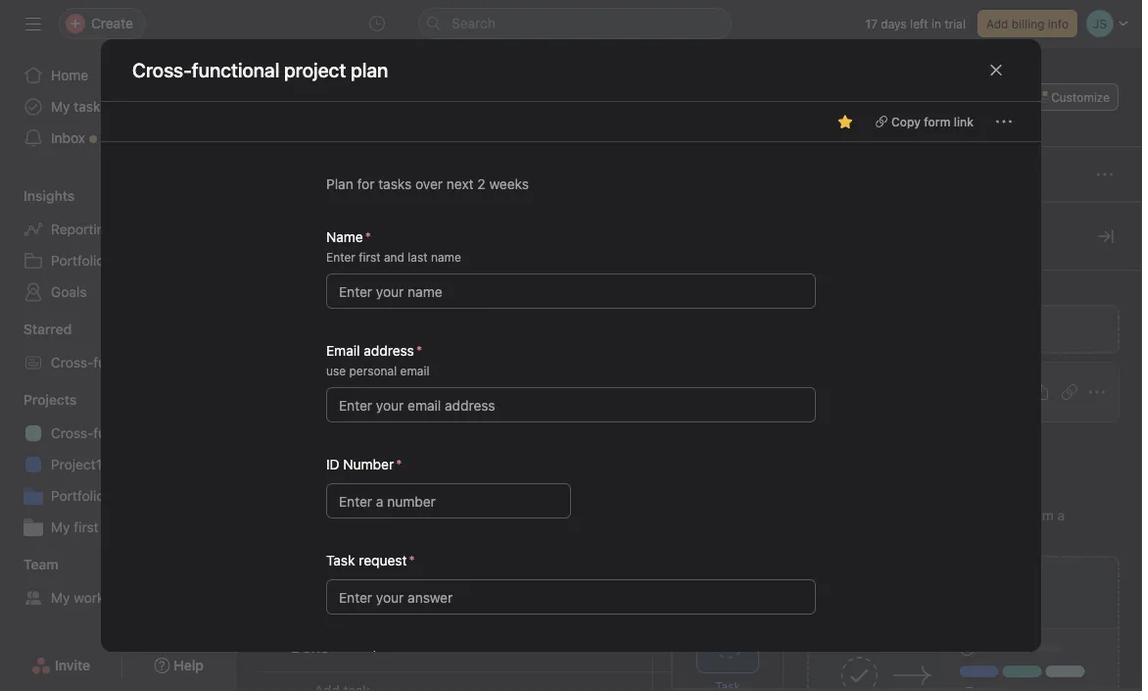 Task type: locate. For each thing, give the bounding box(es) containing it.
task left template
[[943, 578, 974, 596]]

2 vertical spatial functional
[[93, 425, 156, 441]]

0 vertical spatial cross-functional project plan
[[51, 354, 235, 371]]

cross-functional project plan down goals link
[[51, 354, 235, 371]]

1 vertical spatial form
[[720, 583, 746, 597]]

done button
[[291, 629, 329, 665]]

status row
[[236, 202, 1143, 238]]

functional inside projects element
[[93, 425, 156, 441]]

add task button
[[260, 161, 342, 188]]

1 vertical spatial project
[[160, 425, 205, 441]]

add task… down doing
[[315, 591, 381, 607]]

–
[[819, 396, 826, 409]]

1 horizontal spatial 1
[[711, 583, 717, 597]]

0 horizontal spatial 1
[[108, 488, 114, 504]]

2 my from the top
[[51, 519, 70, 535]]

cross-functional project plan
[[51, 354, 235, 371], [51, 425, 235, 441]]

add task… down untitled section button
[[315, 304, 381, 320]]

4
[[708, 295, 715, 309]]

my up inbox
[[51, 99, 70, 115]]

1 vertical spatial my
[[51, 519, 70, 535]]

add task… for doing
[[315, 591, 381, 607]]

my for my tasks
[[51, 99, 70, 115]]

1 cross-functional project plan link from the top
[[12, 347, 235, 378]]

1 horizontal spatial form
[[925, 115, 951, 128]]

0 vertical spatial tasks
[[74, 99, 107, 115]]

row
[[260, 237, 1143, 239], [236, 384, 1143, 421], [236, 420, 1143, 456], [236, 455, 1143, 491], [236, 671, 1143, 691]]

team button
[[0, 555, 58, 574]]

my first portfolio link
[[12, 512, 223, 543]]

days
[[882, 17, 907, 30]]

0 vertical spatial task…
[[344, 304, 381, 320]]

1
[[108, 488, 114, 504], [711, 583, 717, 597]]

add task… row for doing
[[236, 580, 1143, 618]]

cell
[[769, 455, 887, 491]]

2 vertical spatial add task… button
[[315, 589, 381, 610]]

0 vertical spatial form
[[925, 115, 951, 128]]

0 vertical spatial task
[[310, 168, 333, 181]]

cross-functional project plan
[[132, 58, 388, 81]]

1 inside projects element
[[108, 488, 114, 504]]

cross-functional project plan link up project1
[[12, 418, 235, 449]]

search button
[[419, 8, 732, 39]]

cross-functional project plan up project1 link
[[51, 425, 235, 441]]

1 add task… row from the top
[[236, 293, 1143, 330]]

0 vertical spatial project
[[160, 354, 205, 371]]

inbox
[[51, 130, 85, 146]]

inbox link
[[12, 123, 223, 154]]

draft project brief cell
[[236, 384, 654, 421]]

js button
[[855, 85, 879, 109]]

2 vertical spatial my
[[51, 590, 70, 606]]

1 vertical spatial add task… row
[[236, 490, 1143, 526]]

my for my first portfolio
[[51, 519, 70, 535]]

my inside projects element
[[51, 519, 70, 535]]

1 task… from the top
[[344, 304, 381, 320]]

add down untitled at the left top of page
[[315, 304, 340, 320]]

add task… button down doing
[[315, 589, 381, 610]]

2 vertical spatial add task… row
[[236, 580, 1143, 618]]

add up doing
[[315, 500, 340, 517]]

None text field
[[319, 66, 585, 101]]

functional
[[192, 58, 280, 81], [93, 354, 156, 371], [93, 425, 156, 441]]

2 project from the top
[[160, 425, 205, 441]]

billing
[[1012, 17, 1045, 30]]

portfolio 1
[[51, 488, 114, 504]]

1 vertical spatial add task… button
[[315, 498, 381, 520]]

2 vertical spatial task…
[[344, 591, 381, 607]]

cross-functional project plan inside projects element
[[51, 425, 235, 441]]

cross-functional project plan link
[[12, 347, 235, 378], [12, 418, 235, 449]]

trial
[[945, 17, 966, 30]]

add billing info button
[[978, 10, 1078, 37]]

0 horizontal spatial task
[[310, 168, 333, 181]]

2 add task… button from the top
[[315, 498, 381, 520]]

rules for to do image
[[337, 352, 353, 368]]

add task… button up doing
[[315, 498, 381, 520]]

forms
[[808, 278, 854, 297]]

0 horizontal spatial form
[[720, 583, 746, 597]]

2 add task… from the top
[[315, 500, 381, 517]]

cross-functional project plan link down goals link
[[12, 347, 235, 378]]

1 vertical spatial task…
[[344, 500, 381, 517]]

0 vertical spatial 1
[[108, 488, 114, 504]]

project down goals link
[[160, 354, 205, 371]]

1 cross-functional project plan from the top
[[51, 354, 235, 371]]

1 plan from the top
[[208, 354, 235, 371]]

1 vertical spatial 1
[[711, 583, 717, 597]]

functional inside starred element
[[93, 354, 156, 371]]

plan inside starred element
[[208, 354, 235, 371]]

functional inside dialog
[[192, 58, 280, 81]]

my left "first"
[[51, 519, 70, 535]]

0 vertical spatial add task… row
[[236, 293, 1143, 330]]

add task… up doing
[[315, 500, 381, 517]]

1 horizontal spatial tasks
[[988, 507, 1021, 523]]

to
[[291, 350, 309, 369]]

my inside teams element
[[51, 590, 70, 606]]

1 vertical spatial plan
[[208, 425, 235, 441]]

2 task… from the top
[[344, 500, 381, 517]]

add task…
[[315, 304, 381, 320], [315, 500, 381, 517], [315, 591, 381, 607]]

3 add task… row from the top
[[236, 580, 1143, 618]]

cross-functional project plan link inside starred element
[[12, 347, 235, 378]]

task inside button
[[310, 168, 333, 181]]

share form image
[[1035, 384, 1051, 400]]

untitled section
[[291, 259, 406, 278]]

tasks left from
[[988, 507, 1021, 523]]

cross- inside starred element
[[51, 354, 93, 371]]

cross-functional project plan inside starred element
[[51, 354, 235, 371]]

list image
[[272, 72, 295, 95]]

my down team
[[51, 590, 70, 606]]

1 horizontal spatial task
[[943, 578, 974, 596]]

hide sidebar image
[[25, 16, 41, 31]]

0 vertical spatial plan
[[208, 354, 235, 371]]

task… inside header to do tree grid
[[344, 500, 381, 517]]

1 vertical spatial cross-functional project plan
[[51, 425, 235, 441]]

task up untitled at the left top of page
[[310, 168, 333, 181]]

1 vertical spatial functional
[[93, 354, 156, 371]]

doing
[[291, 546, 334, 565]]

task for add task template
[[943, 578, 974, 596]]

tasks down home
[[74, 99, 107, 115]]

2 vertical spatial add task…
[[315, 591, 381, 607]]

project up project1 link
[[160, 425, 205, 441]]

add
[[987, 17, 1009, 30], [284, 168, 306, 181], [315, 304, 340, 320], [315, 500, 340, 517], [910, 578, 939, 596], [315, 591, 340, 607]]

plan
[[208, 354, 235, 371], [208, 425, 235, 441]]

1 vertical spatial task
[[943, 578, 974, 596]]

quickly create standardized tasks from a template.
[[808, 507, 1066, 545]]

share button
[[946, 83, 1011, 111]]

cross- down starred
[[51, 354, 93, 371]]

invite button
[[19, 648, 103, 683]]

3 add task… button from the top
[[315, 589, 381, 610]]

form for copy
[[925, 115, 951, 128]]

template
[[978, 578, 1042, 596]]

0 vertical spatial add task…
[[315, 304, 381, 320]]

cross-functional project plan for second "cross-functional project plan" link from the top of the page
[[51, 425, 235, 441]]

1 vertical spatial add task…
[[315, 500, 381, 517]]

1 vertical spatial cross-functional project plan link
[[12, 418, 235, 449]]

tasks
[[74, 99, 107, 115], [988, 507, 1021, 523]]

0 vertical spatial functional
[[192, 58, 280, 81]]

workspace
[[74, 590, 142, 606]]

3 task… from the top
[[344, 591, 381, 607]]

0 vertical spatial cross-
[[132, 58, 192, 81]]

1 add task… button from the top
[[315, 301, 381, 323]]

my inside global element
[[51, 99, 70, 115]]

add task… row
[[236, 293, 1143, 330], [236, 490, 1143, 526], [236, 580, 1143, 618]]

add down list icon
[[284, 168, 306, 181]]

0 vertical spatial add task… button
[[315, 301, 381, 323]]

form
[[925, 115, 951, 128], [720, 583, 746, 597]]

1 project from the top
[[160, 354, 205, 371]]

starred
[[24, 321, 72, 337]]

cross-functional project plan dialog
[[101, 39, 1042, 652]]

3 add task… from the top
[[315, 591, 381, 607]]

cross- up project1
[[51, 425, 93, 441]]

form inside button
[[925, 115, 951, 128]]

more actions image
[[997, 114, 1013, 129]]

my first portfolio
[[51, 519, 156, 535]]

0 vertical spatial cross-functional project plan link
[[12, 347, 235, 378]]

tasks inside quickly create standardized tasks from a template.
[[988, 507, 1021, 523]]

cross-
[[132, 58, 192, 81], [51, 354, 93, 371], [51, 425, 93, 441]]

customize button
[[1028, 83, 1119, 111]]

portfolio
[[102, 519, 156, 535]]

1 my from the top
[[51, 99, 70, 115]]

cross- up 'my tasks' link
[[132, 58, 192, 81]]

task
[[310, 168, 333, 181], [943, 578, 974, 596]]

from
[[1025, 507, 1055, 523]]

cross- inside dialog
[[132, 58, 192, 81]]

1 vertical spatial cross-
[[51, 354, 93, 371]]

add inside button
[[284, 168, 306, 181]]

1 vertical spatial tasks
[[988, 507, 1021, 523]]

2 vertical spatial cross-
[[51, 425, 93, 441]]

task…
[[344, 304, 381, 320], [344, 500, 381, 517], [344, 591, 381, 607]]

17
[[866, 17, 878, 30]]

my
[[51, 99, 70, 115], [51, 519, 70, 535], [51, 590, 70, 606]]

oct 20 – 24
[[778, 396, 844, 409]]

left
[[911, 17, 929, 30]]

copy form link image
[[1063, 384, 1078, 400]]

project inside starred element
[[160, 354, 205, 371]]

2 plan from the top
[[208, 425, 235, 441]]

0 horizontal spatial tasks
[[74, 99, 107, 115]]

portfolios
[[51, 252, 111, 269]]

2 cross-functional project plan from the top
[[51, 425, 235, 441]]

close this dialog image
[[989, 62, 1005, 78]]

add task… button
[[315, 301, 381, 323], [315, 498, 381, 520], [315, 589, 381, 610]]

add task… button down untitled section button
[[315, 301, 381, 323]]

0 vertical spatial my
[[51, 99, 70, 115]]

task… for untitled section
[[344, 304, 381, 320]]

task inside button
[[943, 578, 974, 596]]

1 add task… from the top
[[315, 304, 381, 320]]

3 my from the top
[[51, 590, 70, 606]]

add down quickly create standardized tasks from a template.
[[910, 578, 939, 596]]

project
[[160, 354, 205, 371], [160, 425, 205, 441]]

2 cross-functional project plan link from the top
[[12, 418, 235, 449]]

project plan
[[284, 58, 388, 81]]



Task type: vqa. For each thing, say whether or not it's contained in the screenshot.
terryturtle85 / Maria 1:1 link
no



Task type: describe. For each thing, give the bounding box(es) containing it.
add task… row for untitled section
[[236, 293, 1143, 330]]

add billing info
[[987, 17, 1069, 30]]

standardized
[[902, 507, 984, 523]]

home
[[51, 67, 88, 83]]

in
[[932, 17, 942, 30]]

home link
[[12, 60, 223, 91]]

insights
[[24, 188, 75, 204]]

do
[[313, 350, 331, 369]]

schedule kickoff meeting cell
[[236, 420, 654, 456]]

add left billing
[[987, 17, 1009, 30]]

a
[[1058, 507, 1066, 523]]

24
[[830, 396, 844, 409]]

Share timeline with teammates text field
[[310, 463, 514, 483]]

portfolios link
[[12, 245, 223, 276]]

my workspace link
[[12, 582, 223, 614]]

Draft project brief text field
[[310, 393, 433, 412]]

2 add task… row from the top
[[236, 490, 1143, 526]]

share timeline with teammates cell
[[236, 455, 654, 491]]

starred button
[[0, 320, 72, 339]]

search list box
[[419, 8, 732, 39]]

my tasks
[[51, 99, 107, 115]]

task… for doing
[[344, 591, 381, 607]]

project1 link
[[12, 449, 223, 480]]

close details image
[[1099, 228, 1115, 244]]

project for "cross-functional project plan" link within the starred element
[[160, 354, 205, 371]]

to do
[[291, 350, 331, 369]]

untitled
[[291, 259, 349, 278]]

add task… button inside header to do tree grid
[[315, 498, 381, 520]]

add task… button for untitled section
[[315, 301, 381, 323]]

task for add task
[[310, 168, 333, 181]]

project for second "cross-functional project plan" link from the top of the page
[[160, 425, 205, 441]]

cross- inside projects element
[[51, 425, 93, 441]]

add task… for untitled section
[[315, 304, 381, 320]]

add down doing
[[315, 591, 340, 607]]

global element
[[0, 48, 235, 166]]

copy form link
[[892, 115, 974, 128]]

17 days left in trial
[[866, 17, 966, 30]]

template.
[[808, 529, 867, 545]]

quickly
[[808, 507, 855, 523]]

insights element
[[0, 178, 235, 312]]

untitled section button
[[291, 251, 406, 286]]

add task template button
[[807, 556, 1121, 691]]

project1
[[51, 456, 102, 472]]

oct
[[778, 396, 798, 409]]

add task template
[[910, 578, 1042, 596]]

1 form
[[711, 583, 746, 597]]

reporting
[[51, 221, 113, 237]]

plan inside projects element
[[208, 425, 235, 441]]

cross-functional project plan for "cross-functional project plan" link within the starred element
[[51, 354, 235, 371]]

create
[[858, 507, 898, 523]]

functional for "cross-functional project plan" link within the starred element
[[93, 354, 156, 371]]

4 fields
[[708, 295, 749, 309]]

projects element
[[0, 382, 235, 547]]

share
[[970, 90, 1002, 104]]

section
[[353, 259, 406, 278]]

copy
[[892, 115, 921, 128]]

search
[[452, 15, 496, 31]]

remove from starred image
[[838, 114, 854, 129]]

projects button
[[0, 390, 77, 410]]

info
[[1049, 17, 1069, 30]]

fields
[[719, 295, 749, 309]]

add task… inside header to do tree grid
[[315, 500, 381, 517]]

add task
[[284, 168, 333, 181]]

copy form link button
[[868, 108, 983, 135]]

insights button
[[0, 186, 75, 206]]

customize
[[1052, 90, 1111, 104]]

add inside header to do tree grid
[[315, 500, 340, 517]]

my workspace
[[51, 590, 142, 606]]

doing button
[[291, 538, 334, 573]]

goals link
[[12, 276, 223, 308]]

link
[[954, 115, 974, 128]]

reporting link
[[12, 214, 223, 245]]

first
[[74, 519, 99, 535]]

my for my workspace
[[51, 590, 70, 606]]

20
[[802, 396, 816, 409]]

my tasks link
[[12, 91, 223, 123]]

collapse task list for this section image
[[266, 639, 281, 655]]

form for 1
[[720, 583, 746, 597]]

done
[[291, 638, 329, 656]]

portfolio 1 link
[[12, 480, 223, 512]]

js
[[860, 90, 874, 104]]

team
[[24, 556, 58, 572]]

status
[[1012, 214, 1047, 227]]

row containing oct 20
[[236, 384, 1143, 421]]

functional for second "cross-functional project plan" link from the top of the page
[[93, 425, 156, 441]]

invite
[[55, 657, 90, 673]]

to do button
[[291, 342, 331, 377]]

portfolio
[[51, 488, 104, 504]]

projects
[[24, 392, 77, 408]]

goals
[[51, 284, 87, 300]]

tasks inside 'my tasks' link
[[74, 99, 107, 115]]

header to do tree grid
[[236, 384, 1143, 526]]

teams element
[[0, 547, 235, 618]]

starred element
[[0, 312, 235, 382]]

add task… button for doing
[[315, 589, 381, 610]]



